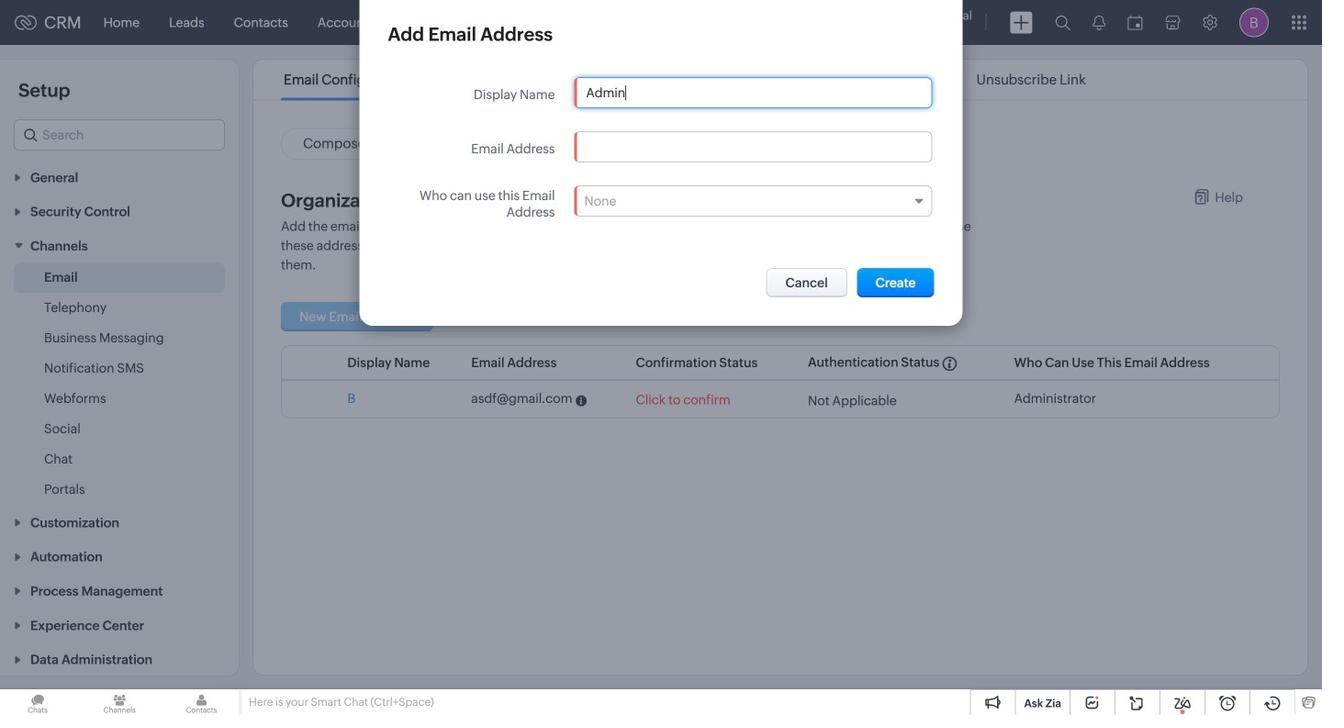Task type: locate. For each thing, give the bounding box(es) containing it.
profile image
[[1240, 8, 1269, 37]]

list
[[267, 60, 1103, 100]]

None text field
[[575, 78, 932, 107], [575, 132, 932, 162], [575, 78, 932, 107], [575, 132, 932, 162]]

profile element
[[1229, 0, 1280, 45]]

contacts image
[[164, 690, 239, 716]]

region
[[0, 263, 239, 505]]



Task type: describe. For each thing, give the bounding box(es) containing it.
chats image
[[0, 690, 75, 716]]

logo image
[[15, 15, 37, 30]]

channels image
[[82, 690, 157, 716]]



Task type: vqa. For each thing, say whether or not it's contained in the screenshot.
CONTACTS image
yes



